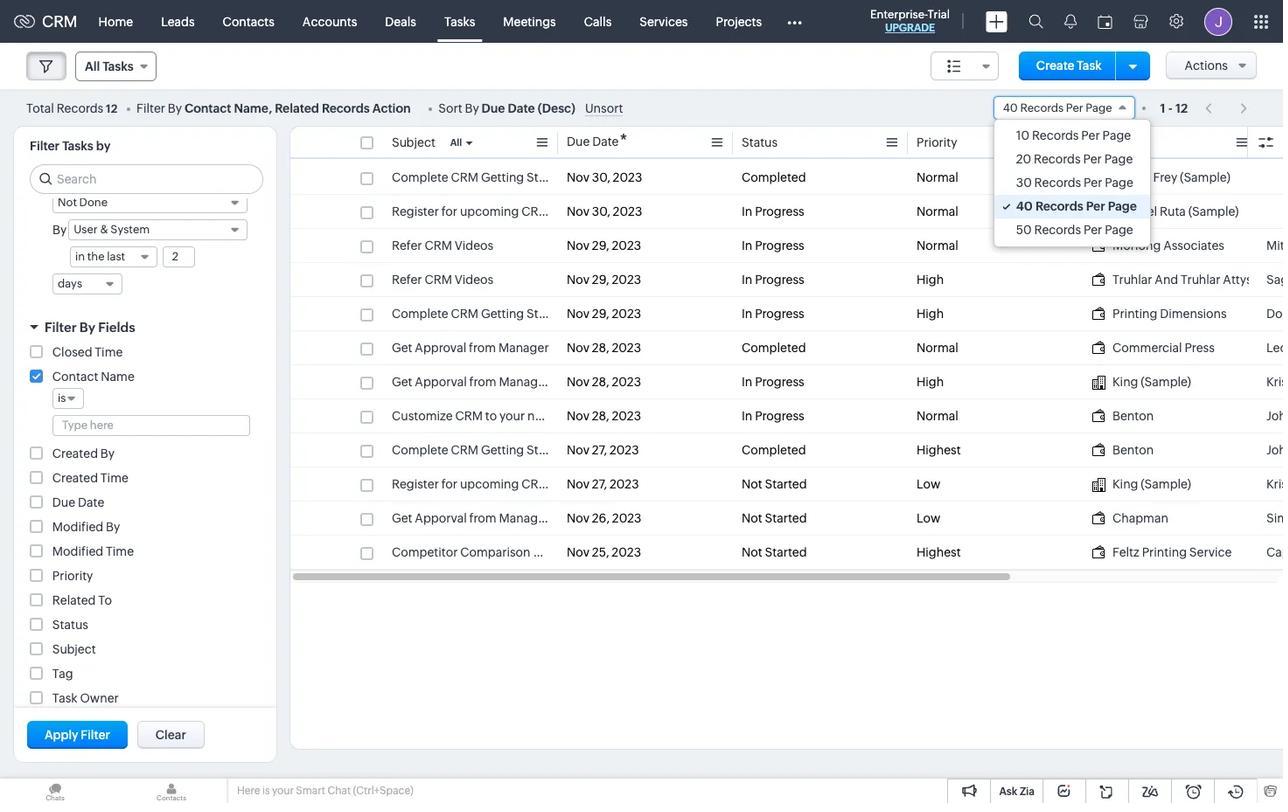 Task type: vqa. For each thing, say whether or not it's contained in the screenshot.
the middle RELATED
yes



Task type: describe. For each thing, give the bounding box(es) containing it.
5 normal from the top
[[917, 409, 959, 423]]

2023 for the commercial press link
[[612, 341, 641, 355]]

records inside 40 records per page field
[[1020, 101, 1064, 115]]

search image
[[1029, 14, 1044, 29]]

service
[[1190, 546, 1232, 560]]

page inside field
[[1086, 101, 1112, 115]]

webinars for nov 30, 2023
[[552, 205, 605, 219]]

profile image
[[1205, 7, 1233, 35]]

calls link
[[570, 0, 626, 42]]

get approval from manager
[[392, 341, 549, 355]]

due for due date *
[[567, 135, 590, 149]]

name
[[101, 370, 135, 384]]

king (sample) for high
[[1113, 375, 1192, 389]]

leo link
[[1267, 339, 1283, 357]]

progress for printing
[[755, 307, 805, 321]]

0 horizontal spatial your
[[272, 786, 294, 798]]

filter by contact name, related records action
[[137, 101, 411, 115]]

document
[[533, 546, 593, 560]]

theola
[[1113, 171, 1151, 185]]

filter by fields button
[[14, 312, 276, 343]]

accounts
[[303, 14, 357, 28]]

0 vertical spatial printing
[[1113, 307, 1158, 321]]

sag
[[1267, 273, 1283, 287]]

calendar image
[[1098, 14, 1113, 28]]

get inside get approval from manager link
[[392, 341, 413, 355]]

0 vertical spatial your
[[500, 409, 525, 423]]

create
[[1037, 59, 1075, 73]]

customize crm to your needs link
[[392, 408, 562, 425]]

25,
[[592, 546, 609, 560]]

complete crm getting started steps link for nov 30, 2023
[[392, 169, 602, 186]]

webinars for nov 27, 2023
[[552, 478, 605, 492]]

done
[[79, 196, 108, 209]]

in progress for truhlar
[[742, 273, 805, 287]]

closed time
[[52, 346, 123, 360]]

1 horizontal spatial status
[[742, 136, 778, 150]]

progress for king
[[755, 375, 805, 389]]

1 vertical spatial related to
[[52, 594, 112, 608]]

40 records per page inside field
[[1003, 101, 1112, 115]]

in for king
[[742, 375, 753, 389]]

filter by fields
[[45, 320, 135, 335]]

user & system
[[74, 223, 150, 236]]

apply filter button
[[27, 722, 128, 750]]

home link
[[85, 0, 147, 42]]

per for 30 records per page option
[[1084, 176, 1103, 190]]

create menu image
[[986, 11, 1008, 32]]

feltz printing service link
[[1092, 544, 1249, 562]]

records inside the "50 records per page" option
[[1034, 223, 1081, 237]]

from for not
[[469, 512, 497, 526]]

tag
[[52, 668, 73, 682]]

30, for register for upcoming crm webinars
[[592, 205, 610, 219]]

0 horizontal spatial task
[[52, 692, 78, 706]]

sag link
[[1267, 271, 1283, 289]]

days field
[[52, 274, 122, 295]]

0 vertical spatial manager
[[499, 341, 549, 355]]

sim link
[[1267, 510, 1283, 528]]

commercial
[[1113, 341, 1182, 355]]

modified for modified time
[[52, 545, 103, 559]]

the
[[87, 250, 105, 263]]

kris link for low
[[1267, 476, 1283, 493]]

50
[[1016, 223, 1032, 237]]

highest for completed
[[917, 444, 961, 458]]

signals element
[[1054, 0, 1087, 43]]

theola frey (sample) link
[[1092, 169, 1249, 186]]

get apporval from manager for nov 26, 2023
[[392, 512, 550, 526]]

1
[[1161, 101, 1166, 115]]

modified for modified by
[[52, 521, 103, 535]]

per for 20 records per page option
[[1083, 152, 1102, 166]]

per for the "50 records per page" option
[[1084, 223, 1103, 237]]

sort
[[439, 101, 463, 115]]

leads
[[161, 14, 195, 28]]

1 horizontal spatial related
[[275, 101, 319, 115]]

0 horizontal spatial priority
[[52, 570, 93, 584]]

upgrade
[[885, 22, 935, 34]]

tasks for all tasks
[[103, 59, 134, 73]]

smart
[[296, 786, 325, 798]]

actions
[[1185, 59, 1228, 73]]

videos for normal
[[455, 239, 494, 253]]

not for get apporval from manager
[[742, 512, 763, 526]]

records inside 30 records per page option
[[1035, 176, 1081, 190]]

con
[[1267, 136, 1283, 150]]

to
[[485, 409, 497, 423]]

30
[[1016, 176, 1032, 190]]

2023 for truhlar and truhlar attys link
[[612, 273, 641, 287]]

50 records per page option
[[994, 219, 1150, 242]]

records left the action
[[322, 101, 370, 115]]

action
[[373, 101, 411, 115]]

filter for filter tasks by
[[30, 139, 60, 153]]

create task
[[1037, 59, 1102, 73]]

0 horizontal spatial status
[[52, 619, 88, 633]]

zia
[[1020, 787, 1035, 799]]

closed
[[52, 346, 92, 360]]

normal for theola
[[917, 171, 959, 185]]

by for modified by
[[106, 521, 120, 535]]

customize crm to your needs nov 28, 2023
[[392, 409, 641, 423]]

in progress for morlong
[[742, 239, 805, 253]]

page for the "50 records per page" option
[[1105, 223, 1134, 237]]

modified by
[[52, 521, 120, 535]]

getting for nov 27, 2023
[[481, 444, 524, 458]]

(sample) up chapman link
[[1141, 478, 1192, 492]]

6 progress from the top
[[755, 409, 805, 423]]

michael ruta (sample)
[[1113, 205, 1239, 219]]

0 vertical spatial subject
[[392, 136, 436, 150]]

nov for printing dimensions link
[[567, 307, 590, 321]]

attys
[[1223, 273, 1253, 287]]

10 nov from the top
[[567, 478, 590, 492]]

contacts link
[[209, 0, 289, 42]]

complete for nov 29, 2023
[[392, 307, 449, 321]]

commercial press
[[1113, 341, 1215, 355]]

all for all tasks
[[85, 59, 100, 73]]

records inside 10 records per page option
[[1032, 129, 1079, 143]]

0 horizontal spatial contact
[[52, 370, 98, 384]]

nov for theola frey (sample) link
[[567, 171, 590, 185]]

apporval for nov 28, 2023
[[415, 375, 467, 389]]

mit link
[[1267, 237, 1283, 255]]

8 nov from the top
[[567, 409, 590, 423]]

nov for michael ruta (sample) link on the top right
[[567, 205, 590, 219]]

is field
[[52, 388, 84, 409]]

competitor
[[392, 546, 458, 560]]

Not Done field
[[52, 192, 248, 213]]

27, for complete crm getting started steps
[[592, 444, 607, 458]]

2023 for morlong associates link
[[612, 239, 641, 253]]

ask zia
[[999, 787, 1035, 799]]

10
[[1016, 129, 1030, 143]]

getting for nov 30, 2023
[[481, 171, 524, 185]]

tasks link
[[430, 0, 489, 42]]

normal for morlong
[[917, 239, 959, 253]]

all for all
[[450, 137, 462, 148]]

2 horizontal spatial tasks
[[444, 14, 475, 28]]

benton link for normal
[[1092, 408, 1249, 425]]

30, for complete crm getting started steps
[[592, 171, 610, 185]]

by for sort by due date (desc)
[[465, 101, 479, 115]]

40 inside option
[[1016, 199, 1033, 213]]

register for upcoming crm webinars link for nov 27, 2023
[[392, 476, 605, 493]]

created for created by
[[52, 447, 98, 461]]

records up filter tasks by
[[57, 101, 103, 115]]

competitor comparison document link
[[392, 544, 593, 562]]

(sample) down 'commercial press'
[[1141, 375, 1192, 389]]

complete crm getting started steps link for nov 29, 2023
[[392, 305, 602, 323]]

chat
[[328, 786, 351, 798]]

50 records per page
[[1016, 223, 1134, 237]]

complete for nov 30, 2023
[[392, 171, 449, 185]]

joh for highest
[[1267, 444, 1283, 458]]

1 vertical spatial is
[[262, 786, 270, 798]]

leo
[[1267, 341, 1283, 355]]

30 records per page
[[1016, 176, 1134, 190]]

here is your smart chat (ctrl+space)
[[237, 786, 414, 798]]

2 horizontal spatial related
[[1092, 136, 1135, 150]]

system
[[111, 223, 150, 236]]

theola frey (sample)
[[1113, 171, 1231, 185]]

apply filter
[[45, 729, 110, 743]]

ask
[[999, 787, 1018, 799]]

1 truhlar from the left
[[1113, 273, 1153, 287]]

and
[[1155, 273, 1179, 287]]

low for chapman
[[917, 512, 941, 526]]

28, for get apporval from manager
[[592, 375, 609, 389]]

2023 for printing dimensions link
[[612, 307, 641, 321]]

is inside 'field'
[[58, 392, 66, 405]]

progress for morlong
[[755, 239, 805, 253]]

2023 for the benton link for highest
[[610, 444, 639, 458]]

2023 for michael ruta (sample) link on the top right
[[613, 205, 642, 219]]

get apporval from manager link for nov 26, 2023
[[392, 510, 550, 528]]

normal for michael
[[917, 205, 959, 219]]

create task button
[[1019, 52, 1120, 80]]

projects link
[[702, 0, 776, 42]]

cap
[[1267, 546, 1283, 560]]

owner
[[80, 692, 119, 706]]

date for due date *
[[592, 135, 619, 149]]

1 horizontal spatial priority
[[917, 136, 958, 150]]

created for created time
[[52, 472, 98, 486]]

29, for truhlar and truhlar attys
[[592, 273, 609, 287]]

upcoming for nov 27, 2023
[[460, 478, 519, 492]]

page for 20 records per page option
[[1105, 152, 1133, 166]]

leads link
[[147, 0, 209, 42]]

due date *
[[567, 130, 628, 150]]

All Tasks field
[[75, 52, 156, 81]]

user
[[74, 223, 98, 236]]

1 from from the top
[[469, 341, 496, 355]]

normal for commercial
[[917, 341, 959, 355]]

signals image
[[1065, 14, 1077, 29]]

filter tasks by
[[30, 139, 111, 153]]

get approval from manager link
[[392, 339, 549, 357]]

nov 28, 2023 for get apporval from manager
[[567, 375, 641, 389]]

morlong associates link
[[1092, 237, 1249, 255]]

michael ruta (sample) link
[[1092, 203, 1249, 220]]

king for low
[[1113, 478, 1139, 492]]

6 in progress from the top
[[742, 409, 805, 423]]

1 vertical spatial to
[[98, 594, 112, 608]]

services
[[640, 14, 688, 28]]

in for morlong
[[742, 239, 753, 253]]

progress for truhlar
[[755, 273, 805, 287]]

27, for register for upcoming crm webinars
[[592, 478, 607, 492]]

steps for 29,
[[571, 307, 602, 321]]

total records 12
[[26, 101, 117, 115]]

contacts
[[223, 14, 275, 28]]

nov 30, 2023 for webinars
[[567, 205, 642, 219]]

high for printing dimensions
[[917, 307, 944, 321]]

by
[[96, 139, 111, 153]]

1 horizontal spatial related to
[[1092, 136, 1152, 150]]

high for truhlar and truhlar attys
[[917, 273, 944, 287]]

competitor comparison document
[[392, 546, 593, 560]]

not done
[[58, 196, 108, 209]]

press
[[1185, 341, 1215, 355]]

Other Modules field
[[776, 7, 814, 35]]



Task type: locate. For each thing, give the bounding box(es) containing it.
(sample) up associates on the top
[[1189, 205, 1239, 219]]

1 vertical spatial subject
[[52, 643, 96, 657]]

2 completed from the top
[[742, 341, 806, 355]]

contacts image
[[116, 780, 227, 804]]

1 videos from the top
[[455, 239, 494, 253]]

nov for the commercial press link
[[567, 341, 590, 355]]

1 vertical spatial refer
[[392, 273, 422, 287]]

11 nov from the top
[[567, 512, 590, 526]]

(sample) inside theola frey (sample) link
[[1180, 171, 1231, 185]]

None field
[[931, 52, 999, 80]]

per for 10 records per page option
[[1082, 129, 1100, 143]]

0 vertical spatial created
[[52, 447, 98, 461]]

due right sort
[[482, 101, 505, 115]]

completed for nov 30, 2023
[[742, 171, 806, 185]]

records inside 40 records per page option
[[1036, 199, 1084, 213]]

2 nov 28, 2023 from the top
[[567, 375, 641, 389]]

get apporval from manager link for nov 28, 2023
[[392, 374, 550, 391]]

last
[[107, 250, 125, 263]]

for for nov 27, 2023
[[442, 478, 458, 492]]

2 steps from the top
[[571, 307, 602, 321]]

needs
[[528, 409, 562, 423]]

here
[[237, 786, 260, 798]]

complete crm getting started steps link up get approval from manager link
[[392, 305, 602, 323]]

is
[[58, 392, 66, 405], [262, 786, 270, 798]]

1 vertical spatial created
[[52, 472, 98, 486]]

40 records per page up 10 records per page option
[[1003, 101, 1112, 115]]

in for michael
[[742, 205, 753, 219]]

1 vertical spatial benton
[[1113, 444, 1154, 458]]

2 webinars from the top
[[552, 478, 605, 492]]

0 vertical spatial joh
[[1267, 409, 1283, 423]]

upcoming
[[460, 205, 519, 219], [460, 478, 519, 492]]

by up modified time
[[106, 521, 120, 535]]

1 vertical spatial videos
[[455, 273, 494, 287]]

steps
[[571, 171, 602, 185], [571, 307, 602, 321], [571, 444, 602, 458]]

2 get apporval from manager from the top
[[392, 512, 550, 526]]

1 benton from the top
[[1113, 409, 1154, 423]]

by inside dropdown button
[[79, 320, 95, 335]]

2 refer from the top
[[392, 273, 422, 287]]

deals link
[[371, 0, 430, 42]]

row group containing complete crm getting started steps
[[290, 161, 1283, 570]]

2 nov 27, 2023 from the top
[[567, 478, 639, 492]]

webinars down due date *
[[552, 205, 605, 219]]

king (sample) link for high
[[1092, 374, 1249, 391]]

truhlar and truhlar attys link
[[1092, 271, 1253, 289]]

per down 20 records per page
[[1084, 176, 1103, 190]]

2 vertical spatial 28,
[[592, 409, 609, 423]]

complete crm getting started steps for nov 27, 2023
[[392, 444, 602, 458]]

29, for printing dimensions
[[592, 307, 609, 321]]

kris for high
[[1267, 375, 1283, 389]]

getting down to
[[481, 444, 524, 458]]

0 vertical spatial refer crm videos
[[392, 239, 494, 253]]

10 records per page option
[[994, 124, 1150, 148]]

subject up tag
[[52, 643, 96, 657]]

navigation
[[1197, 95, 1257, 121]]

by for filter by contact name, related records action
[[168, 101, 182, 115]]

dimensions
[[1160, 307, 1227, 321]]

1 get apporval from manager from the top
[[392, 375, 550, 389]]

1 vertical spatial register
[[392, 478, 439, 492]]

1 refer from the top
[[392, 239, 422, 253]]

refer crm videos for high
[[392, 273, 494, 287]]

(ctrl+space)
[[353, 786, 414, 798]]

nov 28, 2023 for get approval from manager
[[567, 341, 641, 355]]

create menu element
[[975, 0, 1018, 42]]

2 vertical spatial related
[[52, 594, 96, 608]]

2023
[[613, 171, 642, 185], [613, 205, 642, 219], [612, 239, 641, 253], [612, 273, 641, 287], [612, 307, 641, 321], [612, 341, 641, 355], [612, 375, 641, 389], [612, 409, 641, 423], [610, 444, 639, 458], [610, 478, 639, 492], [612, 512, 642, 526], [612, 546, 641, 560]]

3 in from the top
[[742, 273, 753, 287]]

name,
[[234, 101, 272, 115]]

nov 28, 2023
[[567, 341, 641, 355], [567, 375, 641, 389]]

benton for normal
[[1113, 409, 1154, 423]]

associates
[[1164, 239, 1225, 253]]

30 records per page option
[[994, 171, 1150, 195]]

contact up is 'field'
[[52, 370, 98, 384]]

per up 10 records per page
[[1066, 101, 1084, 115]]

time
[[95, 346, 123, 360], [100, 472, 128, 486], [106, 545, 134, 559]]

refer crm videos link for high
[[392, 271, 549, 289]]

9 nov from the top
[[567, 444, 590, 458]]

2023 for the 'feltz printing service' link
[[612, 546, 641, 560]]

list box containing 10 records per page
[[994, 120, 1150, 247]]

due down (desc) at the top left of the page
[[567, 135, 590, 149]]

2 king from the top
[[1113, 478, 1139, 492]]

from right approval
[[469, 341, 496, 355]]

is right here
[[262, 786, 270, 798]]

sort by due date (desc)
[[439, 101, 576, 115]]

0 vertical spatial kris link
[[1267, 374, 1283, 391]]

getting up get approval from manager link
[[481, 307, 524, 321]]

get apporval from manager up competitor comparison document
[[392, 512, 550, 526]]

*
[[620, 130, 628, 150]]

benton for highest
[[1113, 444, 1154, 458]]

4 in from the top
[[742, 307, 753, 321]]

king (sample)
[[1113, 375, 1192, 389], [1113, 478, 1192, 492]]

in progress for king
[[742, 375, 805, 389]]

time down modified by
[[106, 545, 134, 559]]

1 vertical spatial due
[[567, 135, 590, 149]]

time for closed time
[[95, 346, 123, 360]]

4 normal from the top
[[917, 341, 959, 355]]

records inside 20 records per page option
[[1034, 152, 1081, 166]]

0 vertical spatial nov 27, 2023
[[567, 444, 639, 458]]

joh link for highest
[[1267, 442, 1283, 459]]

(sample) right frey at the right of page
[[1180, 171, 1231, 185]]

1 horizontal spatial subject
[[392, 136, 436, 150]]

clear
[[155, 729, 186, 743]]

1 horizontal spatial contact
[[185, 101, 231, 115]]

2 complete crm getting started steps link from the top
[[392, 305, 602, 323]]

28,
[[592, 341, 609, 355], [592, 375, 609, 389], [592, 409, 609, 423]]

1 register for upcoming crm webinars link from the top
[[392, 203, 605, 220]]

0 vertical spatial complete crm getting started steps link
[[392, 169, 602, 186]]

due
[[482, 101, 505, 115], [567, 135, 590, 149], [52, 496, 75, 510]]

per down 40 records per page option
[[1084, 223, 1103, 237]]

1 apporval from the top
[[415, 375, 467, 389]]

benton up chapman
[[1113, 444, 1154, 458]]

feltz
[[1113, 546, 1140, 560]]

40 down 30
[[1016, 199, 1033, 213]]

1 horizontal spatial date
[[508, 101, 535, 115]]

get apporval from manager down get approval from manager link
[[392, 375, 550, 389]]

1 for from the top
[[442, 205, 458, 219]]

2 27, from the top
[[592, 478, 607, 492]]

started
[[527, 171, 569, 185], [527, 307, 569, 321], [527, 444, 569, 458], [765, 478, 807, 492], [765, 512, 807, 526], [765, 546, 807, 560]]

apporval up competitor
[[415, 512, 467, 526]]

joh link down the leo
[[1267, 408, 1283, 425]]

0 vertical spatial nov 30, 2023
[[567, 171, 642, 185]]

2 vertical spatial time
[[106, 545, 134, 559]]

by left user
[[52, 223, 67, 237]]

printing dimensions link
[[1092, 305, 1249, 323]]

trial
[[928, 8, 950, 21]]

filter inside dropdown button
[[45, 320, 77, 335]]

2 vertical spatial high
[[917, 375, 944, 389]]

complete crm getting started steps down to
[[392, 444, 602, 458]]

complete crm getting started steps link down to
[[392, 442, 602, 459]]

1 complete crm getting started steps link from the top
[[392, 169, 602, 186]]

20 records per page
[[1016, 152, 1133, 166]]

3 28, from the top
[[592, 409, 609, 423]]

1 vertical spatial king (sample) link
[[1092, 476, 1249, 493]]

benton link up chapman link
[[1092, 442, 1249, 459]]

1 horizontal spatial truhlar
[[1181, 273, 1221, 287]]

search element
[[1018, 0, 1054, 43]]

40 Records Per Page field
[[994, 96, 1135, 120]]

12 for 1 - 12
[[1176, 101, 1188, 115]]

modified down due date
[[52, 521, 103, 535]]

register for upcoming crm webinars link for nov 30, 2023
[[392, 203, 605, 220]]

kris link down leo link
[[1267, 374, 1283, 391]]

crm
[[42, 12, 78, 31], [451, 171, 479, 185], [522, 205, 549, 219], [425, 239, 452, 253], [425, 273, 452, 287], [451, 307, 479, 321], [455, 409, 483, 423], [451, 444, 479, 458], [522, 478, 549, 492]]

tasks inside field
[[103, 59, 134, 73]]

records
[[57, 101, 103, 115], [322, 101, 370, 115], [1020, 101, 1064, 115], [1032, 129, 1079, 143], [1034, 152, 1081, 166], [1035, 176, 1081, 190], [1036, 199, 1084, 213], [1034, 223, 1081, 237]]

0 vertical spatial related to
[[1092, 136, 1152, 150]]

2 horizontal spatial due
[[567, 135, 590, 149]]

0 vertical spatial get apporval from manager
[[392, 375, 550, 389]]

2 joh link from the top
[[1267, 442, 1283, 459]]

not for register for upcoming crm webinars
[[742, 478, 763, 492]]

1 completed from the top
[[742, 171, 806, 185]]

0 vertical spatial low
[[917, 478, 941, 492]]

contact
[[185, 101, 231, 115], [52, 370, 98, 384]]

feltz printing service
[[1113, 546, 1232, 560]]

per up 20 records per page
[[1082, 129, 1100, 143]]

1 nov 29, 2023 from the top
[[567, 239, 641, 253]]

3 complete crm getting started steps from the top
[[392, 444, 602, 458]]

filter down all tasks field
[[137, 101, 165, 115]]

filter for filter by fields
[[45, 320, 77, 335]]

2 vertical spatial 29,
[[592, 307, 609, 321]]

low for king (sample)
[[917, 478, 941, 492]]

1 vertical spatial related
[[1092, 136, 1135, 150]]

3 nov from the top
[[567, 239, 590, 253]]

1 vertical spatial getting
[[481, 307, 524, 321]]

tasks for filter tasks by
[[62, 139, 93, 153]]

20 records per page option
[[994, 148, 1150, 171]]

2 normal from the top
[[917, 205, 959, 219]]

1 horizontal spatial your
[[500, 409, 525, 423]]

related
[[275, 101, 319, 115], [1092, 136, 1135, 150], [52, 594, 96, 608]]

0 vertical spatial is
[[58, 392, 66, 405]]

1 vertical spatial steps
[[571, 307, 602, 321]]

joh up sim "link"
[[1267, 444, 1283, 458]]

0 horizontal spatial tasks
[[62, 139, 93, 153]]

0 vertical spatial nov 29, 2023
[[567, 239, 641, 253]]

steps for 30,
[[571, 171, 602, 185]]

1 in progress from the top
[[742, 205, 805, 219]]

Type here text field
[[53, 416, 249, 436]]

benton link down the commercial press link
[[1092, 408, 1249, 425]]

12 inside "total records 12"
[[106, 102, 117, 115]]

refer crm videos for normal
[[392, 239, 494, 253]]

king (sample) link down the commercial press link
[[1092, 374, 1249, 391]]

by up search text box
[[168, 101, 182, 115]]

0 vertical spatial 29,
[[592, 239, 609, 253]]

3 completed from the top
[[742, 444, 806, 458]]

printing up commercial
[[1113, 307, 1158, 321]]

filter down 'total'
[[30, 139, 60, 153]]

printing
[[1113, 307, 1158, 321], [1142, 546, 1187, 560]]

meetings link
[[489, 0, 570, 42]]

chats image
[[0, 780, 110, 804]]

size image
[[947, 59, 961, 74]]

5 progress from the top
[[755, 375, 805, 389]]

(sample)
[[1180, 171, 1231, 185], [1189, 205, 1239, 219], [1141, 375, 1192, 389], [1141, 478, 1192, 492]]

date for due date
[[78, 496, 104, 510]]

contact left name,
[[185, 101, 231, 115]]

0 vertical spatial benton link
[[1092, 408, 1249, 425]]

3 nov 29, 2023 from the top
[[567, 307, 641, 321]]

1 complete crm getting started steps from the top
[[392, 171, 602, 185]]

1 getting from the top
[[481, 171, 524, 185]]

get apporval from manager link down get approval from manager link
[[392, 374, 550, 391]]

page for 40 records per page option
[[1108, 199, 1137, 213]]

date inside due date *
[[592, 135, 619, 149]]

2 kris link from the top
[[1267, 476, 1283, 493]]

12 up by on the top left
[[106, 102, 117, 115]]

printing dimensions
[[1113, 307, 1227, 321]]

1 king from the top
[[1113, 375, 1139, 389]]

complete crm getting started steps
[[392, 171, 602, 185], [392, 307, 602, 321], [392, 444, 602, 458]]

1 vertical spatial king
[[1113, 478, 1139, 492]]

date down created time at the left of the page
[[78, 496, 104, 510]]

manager
[[499, 341, 549, 355], [499, 375, 550, 389], [499, 512, 550, 526]]

2 vertical spatial get
[[392, 512, 413, 526]]

0 vertical spatial upcoming
[[460, 205, 519, 219]]

filter for filter by contact name, related records action
[[137, 101, 165, 115]]

2 nov 30, 2023 from the top
[[567, 205, 642, 219]]

0 vertical spatial refer
[[392, 239, 422, 253]]

2 apporval from the top
[[415, 512, 467, 526]]

in the last field
[[70, 247, 157, 268]]

2 videos from the top
[[455, 273, 494, 287]]

2 truhlar from the left
[[1181, 273, 1221, 287]]

nov 26, 2023
[[567, 512, 642, 526]]

1 vertical spatial from
[[469, 375, 497, 389]]

0 vertical spatial contact
[[185, 101, 231, 115]]

1 not started from the top
[[742, 478, 807, 492]]

User & System field
[[68, 220, 248, 241]]

nov 29, 2023 for printing dimensions
[[567, 307, 641, 321]]

40 records per page option
[[994, 195, 1150, 219]]

complete for nov 27, 2023
[[392, 444, 449, 458]]

per inside field
[[1066, 101, 1084, 115]]

sim
[[1267, 512, 1283, 526]]

1 highest from the top
[[917, 444, 961, 458]]

3 not started from the top
[[742, 546, 807, 560]]

date left (desc) at the top left of the page
[[508, 101, 535, 115]]

filter inside 'button'
[[81, 729, 110, 743]]

tasks right the deals
[[444, 14, 475, 28]]

3 in progress from the top
[[742, 273, 805, 287]]

10 records per page
[[1016, 129, 1131, 143]]

days
[[58, 277, 82, 290]]

40 records per page down 30 records per page option
[[1016, 199, 1137, 213]]

related to down modified time
[[52, 594, 112, 608]]

don link
[[1267, 305, 1283, 323]]

profile element
[[1194, 0, 1243, 42]]

comparison
[[460, 546, 531, 560]]

deals
[[385, 14, 416, 28]]

in for printing
[[742, 307, 753, 321]]

all
[[85, 59, 100, 73], [450, 137, 462, 148]]

0 vertical spatial register for upcoming crm webinars link
[[392, 203, 605, 220]]

2023 for theola frey (sample) link
[[613, 171, 642, 185]]

1 high from the top
[[917, 273, 944, 287]]

date left *
[[592, 135, 619, 149]]

task right create
[[1077, 59, 1102, 73]]

king up chapman
[[1113, 478, 1139, 492]]

2 vertical spatial date
[[78, 496, 104, 510]]

joh link for normal
[[1267, 408, 1283, 425]]

records down 10 records per page option
[[1034, 152, 1081, 166]]

kris link
[[1267, 374, 1283, 391], [1267, 476, 1283, 493]]

priority down modified time
[[52, 570, 93, 584]]

task inside button
[[1077, 59, 1102, 73]]

not started for nov 25, 2023
[[742, 546, 807, 560]]

truhlar left and
[[1113, 273, 1153, 287]]

michael
[[1113, 205, 1158, 219]]

home
[[99, 14, 133, 28]]

king (sample) down commercial
[[1113, 375, 1192, 389]]

1 vertical spatial get apporval from manager link
[[392, 510, 550, 528]]

2 king (sample) link from the top
[[1092, 476, 1249, 493]]

3 get from the top
[[392, 512, 413, 526]]

to down modified time
[[98, 594, 112, 608]]

-
[[1169, 101, 1173, 115]]

1 horizontal spatial all
[[450, 137, 462, 148]]

2 complete from the top
[[392, 307, 449, 321]]

0 vertical spatial modified
[[52, 521, 103, 535]]

None text field
[[163, 248, 194, 267]]

register
[[392, 205, 439, 219], [392, 478, 439, 492]]

due up modified by
[[52, 496, 75, 510]]

0 vertical spatial 30,
[[592, 171, 610, 185]]

2 nov from the top
[[567, 205, 590, 219]]

0 vertical spatial king (sample) link
[[1092, 374, 1249, 391]]

2 vertical spatial getting
[[481, 444, 524, 458]]

register for nov 27, 2023
[[392, 478, 439, 492]]

1 vertical spatial refer crm videos link
[[392, 271, 549, 289]]

complete crm getting started steps down sort by due date (desc)
[[392, 171, 602, 185]]

created by
[[52, 447, 115, 461]]

complete
[[392, 171, 449, 185], [392, 307, 449, 321], [392, 444, 449, 458]]

apporval down approval
[[415, 375, 467, 389]]

1 vertical spatial manager
[[499, 375, 550, 389]]

1 modified from the top
[[52, 521, 103, 535]]

from
[[469, 341, 496, 355], [469, 375, 497, 389], [469, 512, 497, 526]]

kris down leo link
[[1267, 375, 1283, 389]]

1 in from the top
[[742, 205, 753, 219]]

printing down chapman link
[[1142, 546, 1187, 560]]

kris up sim
[[1267, 478, 1283, 492]]

1 vertical spatial 30,
[[592, 205, 610, 219]]

king (sample) up chapman
[[1113, 478, 1192, 492]]

created up due date
[[52, 472, 98, 486]]

2 vertical spatial due
[[52, 496, 75, 510]]

0 vertical spatial king
[[1113, 375, 1139, 389]]

0 vertical spatial 40
[[1003, 101, 1018, 115]]

time up the "name"
[[95, 346, 123, 360]]

your right to
[[500, 409, 525, 423]]

0 vertical spatial all
[[85, 59, 100, 73]]

1 vertical spatial nov 29, 2023
[[567, 273, 641, 287]]

3 progress from the top
[[755, 273, 805, 287]]

0 vertical spatial webinars
[[552, 205, 605, 219]]

&
[[100, 223, 108, 236]]

high for king (sample)
[[917, 375, 944, 389]]

Search text field
[[31, 165, 262, 193]]

28, for get approval from manager
[[592, 341, 609, 355]]

truhlar
[[1113, 273, 1153, 287], [1181, 273, 1221, 287]]

4 nov from the top
[[567, 273, 590, 287]]

king (sample) link for low
[[1092, 476, 1249, 493]]

page for 10 records per page option
[[1103, 129, 1131, 143]]

records down 40 records per page option
[[1034, 223, 1081, 237]]

1 vertical spatial nov 30, 2023
[[567, 205, 642, 219]]

1 horizontal spatial due
[[482, 101, 505, 115]]

0 vertical spatial completed
[[742, 171, 806, 185]]

1 vertical spatial date
[[592, 135, 619, 149]]

morlong associates
[[1113, 239, 1225, 253]]

refer crm videos link for normal
[[392, 237, 549, 255]]

benton link
[[1092, 408, 1249, 425], [1092, 442, 1249, 459]]

1 vertical spatial time
[[100, 472, 128, 486]]

joh for normal
[[1267, 409, 1283, 423]]

related up theola
[[1092, 136, 1135, 150]]

morlong
[[1113, 239, 1161, 253]]

2 for from the top
[[442, 478, 458, 492]]

joh down the leo
[[1267, 409, 1283, 423]]

created up created time at the left of the page
[[52, 447, 98, 461]]

2 vertical spatial complete crm getting started steps
[[392, 444, 602, 458]]

0 vertical spatial date
[[508, 101, 535, 115]]

2 modified from the top
[[52, 545, 103, 559]]

not started
[[742, 478, 807, 492], [742, 512, 807, 526], [742, 546, 807, 560]]

from up customize crm to your needs link
[[469, 375, 497, 389]]

by
[[168, 101, 182, 115], [465, 101, 479, 115], [52, 223, 67, 237], [79, 320, 95, 335], [100, 447, 115, 461], [106, 521, 120, 535]]

2 getting from the top
[[481, 307, 524, 321]]

created time
[[52, 472, 128, 486]]

3 29, from the top
[[592, 307, 609, 321]]

get left approval
[[392, 341, 413, 355]]

related to
[[1092, 136, 1152, 150], [52, 594, 112, 608]]

joh link up sim "link"
[[1267, 442, 1283, 459]]

king (sample) for low
[[1113, 478, 1192, 492]]

0 vertical spatial due
[[482, 101, 505, 115]]

register for upcoming crm webinars link
[[392, 203, 605, 220], [392, 476, 605, 493]]

not started for nov 27, 2023
[[742, 478, 807, 492]]

40 records per page inside option
[[1016, 199, 1137, 213]]

all inside field
[[85, 59, 100, 73]]

1 horizontal spatial task
[[1077, 59, 1102, 73]]

1 vertical spatial king (sample)
[[1113, 478, 1192, 492]]

1 refer crm videos from the top
[[392, 239, 494, 253]]

3 complete crm getting started steps link from the top
[[392, 442, 602, 459]]

1 vertical spatial contact
[[52, 370, 98, 384]]

2 benton link from the top
[[1092, 442, 1249, 459]]

records down 40 records per page field
[[1032, 129, 1079, 143]]

get apporval from manager
[[392, 375, 550, 389], [392, 512, 550, 526]]

2 register for upcoming crm webinars from the top
[[392, 478, 605, 492]]

upcoming for nov 30, 2023
[[460, 205, 519, 219]]

services link
[[626, 0, 702, 42]]

2 horizontal spatial date
[[592, 135, 619, 149]]

1 king (sample) from the top
[[1113, 375, 1192, 389]]

4 in progress from the top
[[742, 307, 805, 321]]

truhlar and truhlar attys
[[1113, 273, 1253, 287]]

nov for morlong associates link
[[567, 239, 590, 253]]

nov 27, 2023 for steps
[[567, 444, 639, 458]]

1 vertical spatial kris link
[[1267, 476, 1283, 493]]

1 nov 30, 2023 from the top
[[567, 171, 642, 185]]

filter
[[137, 101, 165, 115], [30, 139, 60, 153], [45, 320, 77, 335], [81, 729, 110, 743]]

normal
[[917, 171, 959, 185], [917, 205, 959, 219], [917, 239, 959, 253], [917, 341, 959, 355], [917, 409, 959, 423]]

1 joh from the top
[[1267, 409, 1283, 423]]

register for nov 30, 2023
[[392, 205, 439, 219]]

nov 29, 2023
[[567, 239, 641, 253], [567, 273, 641, 287], [567, 307, 641, 321]]

1 refer crm videos link from the top
[[392, 237, 549, 255]]

complete crm getting started steps link down sort by due date (desc)
[[392, 169, 602, 186]]

2 in from the top
[[742, 239, 753, 253]]

2 refer crm videos from the top
[[392, 273, 494, 287]]

3 steps from the top
[[571, 444, 602, 458]]

get for not
[[392, 512, 413, 526]]

nov 27, 2023 for webinars
[[567, 478, 639, 492]]

1 vertical spatial completed
[[742, 341, 806, 355]]

1 normal from the top
[[917, 171, 959, 185]]

customize
[[392, 409, 453, 423]]

due inside due date *
[[567, 135, 590, 149]]

2 register for upcoming crm webinars link from the top
[[392, 476, 605, 493]]

0 vertical spatial get apporval from manager link
[[392, 374, 550, 391]]

records down 30 records per page option
[[1036, 199, 1084, 213]]

2 28, from the top
[[592, 375, 609, 389]]

meetings
[[503, 14, 556, 28]]

1 vertical spatial all
[[450, 137, 462, 148]]

1 vertical spatial 29,
[[592, 273, 609, 287]]

7 nov from the top
[[567, 375, 590, 389]]

nov 29, 2023 for morlong associates
[[567, 239, 641, 253]]

40 inside field
[[1003, 101, 1018, 115]]

refer
[[392, 239, 422, 253], [392, 273, 422, 287]]

1 vertical spatial apporval
[[415, 512, 467, 526]]

2 from from the top
[[469, 375, 497, 389]]

manager for not
[[499, 512, 550, 526]]

2 complete crm getting started steps from the top
[[392, 307, 602, 321]]

(sample) inside michael ruta (sample) link
[[1189, 205, 1239, 219]]

from up competitor comparison document
[[469, 512, 497, 526]]

4 progress from the top
[[755, 307, 805, 321]]

3 getting from the top
[[481, 444, 524, 458]]

40 up 10
[[1003, 101, 1018, 115]]

king for high
[[1113, 375, 1139, 389]]

1 vertical spatial webinars
[[552, 478, 605, 492]]

1 nov 28, 2023 from the top
[[567, 341, 641, 355]]

modified time
[[52, 545, 134, 559]]

nov 30, 2023 for steps
[[567, 171, 642, 185]]

highest for not started
[[917, 546, 961, 560]]

completed for nov 27, 2023
[[742, 444, 806, 458]]

by for filter by fields
[[79, 320, 95, 335]]

apply
[[45, 729, 78, 743]]

manager for in
[[499, 375, 550, 389]]

2 benton from the top
[[1113, 444, 1154, 458]]

2 not started from the top
[[742, 512, 807, 526]]

get up customize
[[392, 375, 413, 389]]

1 kris link from the top
[[1267, 374, 1283, 391]]

2 vertical spatial manager
[[499, 512, 550, 526]]

list box
[[994, 120, 1150, 247]]

by right sort
[[465, 101, 479, 115]]

your left smart
[[272, 786, 294, 798]]

2 29, from the top
[[592, 273, 609, 287]]

2 upcoming from the top
[[460, 478, 519, 492]]

priority down size icon
[[917, 136, 958, 150]]

kris link up sim
[[1267, 476, 1283, 493]]

1 vertical spatial printing
[[1142, 546, 1187, 560]]

mit
[[1267, 239, 1283, 253]]

webinars up 26,
[[552, 478, 605, 492]]

1 vertical spatial nov 28, 2023
[[567, 375, 641, 389]]

1 vertical spatial 27,
[[592, 478, 607, 492]]

ruta
[[1160, 205, 1186, 219]]

king (sample) link up chapman link
[[1092, 476, 1249, 493]]

1 vertical spatial 40
[[1016, 199, 1033, 213]]

by up created time at the left of the page
[[100, 447, 115, 461]]

all down sort
[[450, 137, 462, 148]]

subject down the action
[[392, 136, 436, 150]]

30,
[[592, 171, 610, 185], [592, 205, 610, 219]]

due for due date
[[52, 496, 75, 510]]

records down 20 records per page option
[[1035, 176, 1081, 190]]

related right name,
[[275, 101, 319, 115]]

1 vertical spatial nov 27, 2023
[[567, 478, 639, 492]]

getting down sort by due date (desc)
[[481, 171, 524, 185]]

1 horizontal spatial to
[[1138, 136, 1152, 150]]

2 vertical spatial steps
[[571, 444, 602, 458]]

3 normal from the top
[[917, 239, 959, 253]]

0 vertical spatial time
[[95, 346, 123, 360]]

6 in from the top
[[742, 409, 753, 423]]

1 27, from the top
[[592, 444, 607, 458]]

per for 40 records per page option
[[1086, 199, 1106, 213]]

2 nov 29, 2023 from the top
[[567, 273, 641, 287]]

is down contact name
[[58, 392, 66, 405]]

12 right - at the right of page
[[1176, 101, 1188, 115]]

complete crm getting started steps for nov 30, 2023
[[392, 171, 602, 185]]

0 vertical spatial 27,
[[592, 444, 607, 458]]

refer crm videos link
[[392, 237, 549, 255], [392, 271, 549, 289]]

2 low from the top
[[917, 512, 941, 526]]

time for created time
[[100, 472, 128, 486]]

1 get apporval from manager link from the top
[[392, 374, 550, 391]]

0 vertical spatial steps
[[571, 171, 602, 185]]

task down tag
[[52, 692, 78, 706]]

complete crm getting started steps for nov 29, 2023
[[392, 307, 602, 321]]

all tasks
[[85, 59, 134, 73]]

in progress for printing
[[742, 307, 805, 321]]

nov 25, 2023
[[567, 546, 641, 560]]

1 joh link from the top
[[1267, 408, 1283, 425]]

0 vertical spatial to
[[1138, 136, 1152, 150]]

filter up "closed"
[[45, 320, 77, 335]]

videos for high
[[455, 273, 494, 287]]

progress for michael
[[755, 205, 805, 219]]

0 vertical spatial apporval
[[415, 375, 467, 389]]

register for upcoming crm webinars for nov 27, 2023
[[392, 478, 605, 492]]

status
[[742, 136, 778, 150], [52, 619, 88, 633]]

your
[[500, 409, 525, 423], [272, 786, 294, 798]]

0 vertical spatial complete crm getting started steps
[[392, 171, 602, 185]]

1 register from the top
[[392, 205, 439, 219]]

contact name
[[52, 370, 135, 384]]

1 30, from the top
[[592, 171, 610, 185]]

1 vertical spatial tasks
[[103, 59, 134, 73]]

3 from from the top
[[469, 512, 497, 526]]

benton down commercial
[[1113, 409, 1154, 423]]

0 vertical spatial joh link
[[1267, 408, 1283, 425]]

row group
[[290, 161, 1283, 570]]

1 vertical spatial joh link
[[1267, 442, 1283, 459]]

not inside "field"
[[58, 196, 77, 209]]

truhlar right and
[[1181, 273, 1221, 287]]

modified down modified by
[[52, 545, 103, 559]]

1 get from the top
[[392, 341, 413, 355]]

1 webinars from the top
[[552, 205, 605, 219]]

1 vertical spatial 40 records per page
[[1016, 199, 1137, 213]]

2 30, from the top
[[592, 205, 610, 219]]



